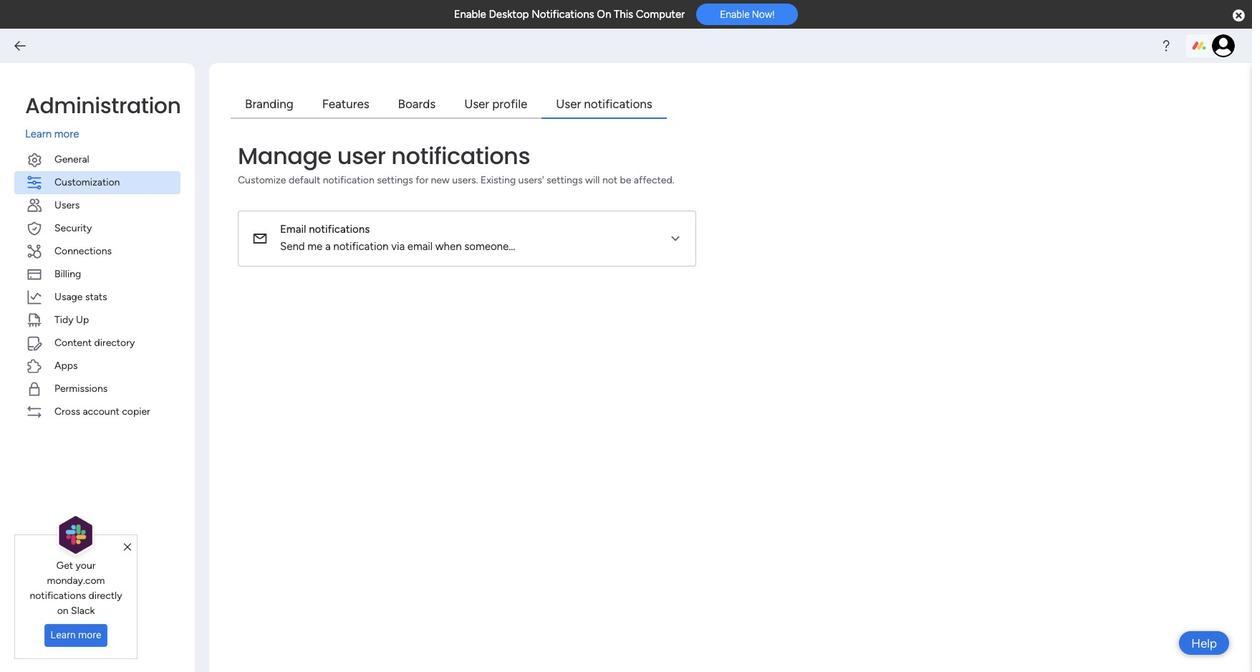 Task type: describe. For each thing, give the bounding box(es) containing it.
enable now!
[[720, 9, 775, 20]]

notification for notifications
[[333, 240, 389, 253]]

not
[[603, 174, 618, 186]]

more inside button
[[78, 629, 101, 641]]

notifications inside manage user notifications customize default notification settings for new users. existing users' settings will not be affected.
[[392, 139, 530, 172]]

administration learn more
[[25, 90, 181, 140]]

billing
[[54, 268, 81, 280]]

learn inside learn more button
[[51, 629, 76, 641]]

branding
[[245, 97, 294, 111]]

kendall parks image
[[1213, 34, 1235, 57]]

learn more link
[[25, 126, 181, 142]]

get
[[56, 560, 73, 572]]

boards link
[[384, 92, 450, 119]]

permissions
[[54, 382, 108, 395]]

via
[[391, 240, 405, 253]]

users
[[54, 199, 80, 211]]

existing
[[481, 174, 516, 186]]

directory
[[94, 336, 135, 349]]

manage
[[238, 139, 332, 172]]

me
[[308, 240, 323, 253]]

cross account copier
[[54, 405, 150, 417]]

1 settings from the left
[[377, 174, 413, 186]]

new
[[431, 174, 450, 186]]

monday.com
[[47, 575, 105, 587]]

email notifications send me a notification via email when someone...
[[280, 223, 516, 253]]

boards
[[398, 97, 436, 111]]

notifications inside email notifications send me a notification via email when someone...
[[309, 223, 370, 235]]

content directory
[[54, 336, 135, 349]]

notification for user
[[323, 174, 375, 186]]

copier
[[122, 405, 150, 417]]

will
[[586, 174, 600, 186]]

enable for enable desktop notifications on this computer
[[454, 8, 486, 21]]

on
[[597, 8, 611, 21]]

slack
[[71, 605, 95, 617]]

notifications inside "user notifications" link
[[584, 97, 653, 111]]

someone...
[[465, 240, 516, 253]]

features
[[322, 97, 369, 111]]

usage stats
[[54, 291, 107, 303]]

connections
[[54, 245, 112, 257]]

be
[[620, 174, 632, 186]]

when
[[436, 240, 462, 253]]

customize
[[238, 174, 286, 186]]

help image
[[1159, 39, 1174, 53]]

computer
[[636, 8, 685, 21]]

user profile
[[464, 97, 528, 111]]

content
[[54, 336, 92, 349]]

back to workspace image
[[13, 39, 27, 53]]

default
[[289, 174, 320, 186]]



Task type: vqa. For each thing, say whether or not it's contained in the screenshot.
enhancing
no



Task type: locate. For each thing, give the bounding box(es) containing it.
help button
[[1180, 631, 1230, 655]]

learn more button
[[44, 624, 108, 647]]

user for user profile
[[464, 97, 490, 111]]

0 vertical spatial more
[[54, 128, 79, 140]]

send
[[280, 240, 305, 253]]

user
[[464, 97, 490, 111], [556, 97, 581, 111]]

cross
[[54, 405, 80, 417]]

0 horizontal spatial settings
[[377, 174, 413, 186]]

enable left desktop
[[454, 8, 486, 21]]

enable left now! on the right top of the page
[[720, 9, 750, 20]]

manage user notifications customize default notification settings for new users. existing users' settings will not be affected.
[[238, 139, 675, 186]]

user for user notifications
[[556, 97, 581, 111]]

notifications
[[584, 97, 653, 111], [392, 139, 530, 172], [309, 223, 370, 235], [30, 590, 86, 602]]

user left profile
[[464, 97, 490, 111]]

2 user from the left
[[556, 97, 581, 111]]

settings left the for
[[377, 174, 413, 186]]

1 vertical spatial more
[[78, 629, 101, 641]]

notifications
[[532, 8, 594, 21]]

dapulse close image
[[1233, 9, 1245, 23]]

enable
[[454, 8, 486, 21], [720, 9, 750, 20]]

1 horizontal spatial user
[[556, 97, 581, 111]]

notification inside email notifications send me a notification via email when someone...
[[333, 240, 389, 253]]

tidy up
[[54, 314, 89, 326]]

learn inside administration learn more
[[25, 128, 52, 140]]

notifications inside get your monday.com notifications directly on slack
[[30, 590, 86, 602]]

features link
[[308, 92, 384, 119]]

enable now! button
[[697, 4, 799, 25]]

a
[[325, 240, 331, 253]]

email
[[408, 240, 433, 253]]

administration
[[25, 90, 181, 121]]

tidy
[[54, 314, 73, 326]]

security
[[54, 222, 92, 234]]

0 vertical spatial learn
[[25, 128, 52, 140]]

more down slack
[[78, 629, 101, 641]]

enable inside button
[[720, 9, 750, 20]]

more inside administration learn more
[[54, 128, 79, 140]]

user right profile
[[556, 97, 581, 111]]

settings
[[377, 174, 413, 186], [547, 174, 583, 186]]

general
[[54, 153, 89, 165]]

1 vertical spatial learn
[[51, 629, 76, 641]]

0 horizontal spatial user
[[464, 97, 490, 111]]

now!
[[752, 9, 775, 20]]

dapulse x slim image
[[124, 541, 131, 554]]

this
[[614, 8, 634, 21]]

user notifications
[[556, 97, 653, 111]]

help
[[1192, 636, 1218, 650]]

directly
[[88, 590, 122, 602]]

for
[[416, 174, 429, 186]]

up
[[76, 314, 89, 326]]

user notifications link
[[542, 92, 667, 119]]

stats
[[85, 291, 107, 303]]

learn down administration
[[25, 128, 52, 140]]

users'
[[519, 174, 544, 186]]

1 user from the left
[[464, 97, 490, 111]]

account
[[83, 405, 119, 417]]

notification down user
[[323, 174, 375, 186]]

apps
[[54, 359, 78, 372]]

notification right 'a'
[[333, 240, 389, 253]]

learn
[[25, 128, 52, 140], [51, 629, 76, 641]]

learn down on
[[51, 629, 76, 641]]

user profile link
[[450, 92, 542, 119]]

notification
[[323, 174, 375, 186], [333, 240, 389, 253]]

settings left will
[[547, 174, 583, 186]]

1 horizontal spatial settings
[[547, 174, 583, 186]]

users.
[[452, 174, 478, 186]]

notification inside manage user notifications customize default notification settings for new users. existing users' settings will not be affected.
[[323, 174, 375, 186]]

profile
[[493, 97, 528, 111]]

learn more
[[51, 629, 101, 641]]

affected.
[[634, 174, 675, 186]]

2 settings from the left
[[547, 174, 583, 186]]

0 vertical spatial notification
[[323, 174, 375, 186]]

desktop
[[489, 8, 529, 21]]

1 vertical spatial notification
[[333, 240, 389, 253]]

0 horizontal spatial enable
[[454, 8, 486, 21]]

usage
[[54, 291, 83, 303]]

1 horizontal spatial enable
[[720, 9, 750, 20]]

customization
[[54, 176, 120, 188]]

branding link
[[231, 92, 308, 119]]

your
[[76, 560, 96, 572]]

enable for enable now!
[[720, 9, 750, 20]]

user
[[337, 139, 386, 172]]

enable desktop notifications on this computer
[[454, 8, 685, 21]]

more up "general"
[[54, 128, 79, 140]]

email
[[280, 223, 306, 235]]

on
[[57, 605, 69, 617]]

get your monday.com notifications directly on slack
[[30, 560, 122, 617]]

more
[[54, 128, 79, 140], [78, 629, 101, 641]]



